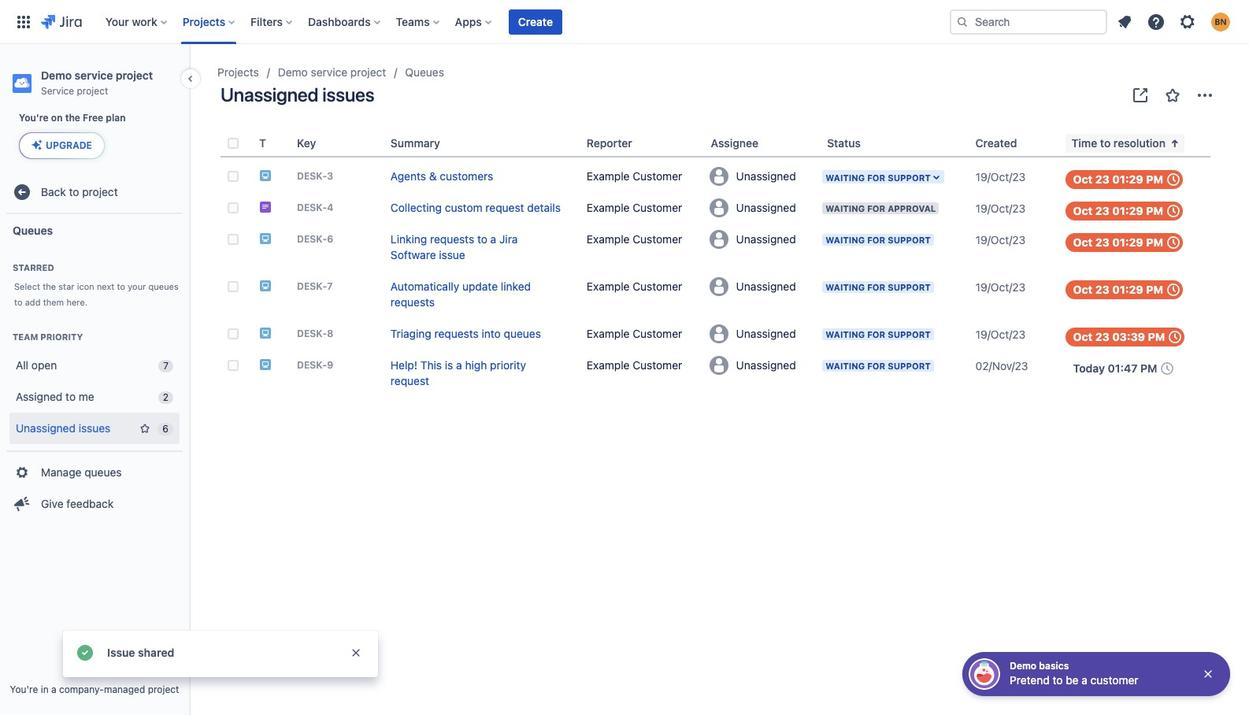 Task type: locate. For each thing, give the bounding box(es) containing it.
1 vertical spatial 7
[[163, 360, 169, 372]]

- up 9
[[323, 328, 327, 340]]

- for agents & customers
[[323, 170, 327, 182]]

3 - from the top
[[323, 233, 327, 245]]

requests
[[430, 232, 475, 246], [391, 296, 435, 309], [435, 327, 479, 340]]

to inside linking requests to a jira software issue
[[478, 232, 488, 246]]

2 horizontal spatial demo
[[1010, 660, 1037, 672]]

- down the "3"
[[323, 202, 327, 214]]

1 horizontal spatial unassigned issues
[[221, 84, 375, 106]]

is
[[445, 359, 453, 372]]

demo inside demo service project service project
[[41, 69, 72, 82]]

0 vertical spatial projects
[[183, 15, 225, 28]]

example for linking requests to a jira software issue
[[587, 232, 630, 246]]

desk left the "3"
[[297, 170, 323, 182]]

0 vertical spatial queues
[[149, 281, 179, 292]]

1 oct from the top
[[1074, 173, 1093, 186]]

1 23 from the top
[[1096, 173, 1110, 186]]

6 down 4
[[327, 233, 334, 245]]

oct 23 01:29 pm for a
[[1074, 236, 1164, 249]]

3 desk from the top
[[297, 233, 323, 245]]

19/oct/23 for details
[[976, 202, 1026, 215]]

issues
[[323, 84, 375, 106], [79, 421, 111, 435]]

queues right the into
[[504, 327, 541, 340]]

1 vertical spatial an it problem or question. image
[[259, 279, 272, 292]]

4 oct from the top
[[1074, 283, 1093, 296]]

1 an it problem or question. image from the top
[[259, 232, 272, 245]]

19/oct/23
[[976, 170, 1026, 184], [976, 202, 1026, 215], [976, 233, 1026, 247], [976, 281, 1026, 294], [976, 328, 1026, 341]]

queues
[[149, 281, 179, 292], [504, 327, 541, 340], [85, 465, 122, 479]]

- down 8
[[323, 359, 327, 371]]

an it problem or question. image down a requests that may require approval. image at the top left of page
[[259, 232, 272, 245]]

project inside demo service project link
[[351, 65, 386, 79]]

1 horizontal spatial the
[[65, 112, 80, 124]]

unassigned issues down assigned to me
[[16, 421, 111, 435]]

5 desk from the top
[[297, 328, 323, 340]]

01:29 for details
[[1113, 204, 1144, 218]]

3 customer from the top
[[633, 232, 683, 246]]

0 vertical spatial queues
[[405, 65, 444, 79]]

projects for projects popup button on the left of page
[[183, 15, 225, 28]]

0 horizontal spatial the
[[43, 281, 56, 292]]

demo service project
[[278, 65, 386, 79]]

requests inside linking requests to a jira software issue
[[430, 232, 475, 246]]

example for help! this is a high priority request
[[587, 359, 630, 372]]

queues up give feedback button
[[85, 465, 122, 479]]

to right time
[[1101, 136, 1111, 150]]

group
[[6, 451, 183, 525]]

3 01:29 from the top
[[1113, 236, 1144, 249]]

help!
[[391, 359, 418, 372]]

desk left 4
[[297, 202, 323, 214]]

managed
[[104, 684, 145, 696]]

0 horizontal spatial request
[[391, 374, 430, 388]]

status
[[828, 136, 861, 150]]

triaging requests into queues
[[391, 327, 541, 340]]

unassigned button for collecting custom request details
[[705, 195, 821, 221]]

an it problem or question. image left desk - 9
[[259, 358, 272, 371]]

customer
[[1091, 674, 1139, 687]]

2 oct from the top
[[1074, 204, 1093, 218]]

unassigned button
[[705, 164, 821, 189], [705, 195, 821, 221], [705, 227, 821, 252], [705, 274, 821, 299], [705, 322, 821, 347], [705, 353, 821, 378]]

3 oct from the top
[[1074, 236, 1093, 249]]

to left "add"
[[14, 297, 22, 307]]

queues inside button
[[85, 465, 122, 479]]

4 - from the top
[[323, 281, 327, 292]]

apps button
[[451, 9, 498, 34]]

project up plan
[[116, 69, 153, 82]]

requests inside automatically update linked requests
[[391, 296, 435, 309]]

example customer for help! this is a high priority request
[[587, 359, 683, 372]]

6 customer from the top
[[633, 359, 683, 372]]

star
[[59, 281, 74, 292]]

1 vertical spatial request
[[391, 374, 430, 388]]

23 for requests
[[1096, 283, 1110, 296]]

- up 8
[[323, 281, 327, 292]]

queues down teams popup button
[[405, 65, 444, 79]]

1 horizontal spatial demo
[[278, 65, 308, 79]]

1 vertical spatial the
[[43, 281, 56, 292]]

unassigned
[[221, 84, 319, 106], [737, 170, 796, 183], [737, 201, 796, 215], [737, 233, 796, 246], [737, 280, 796, 293], [737, 327, 796, 341], [737, 359, 796, 372], [16, 421, 76, 435]]

4 19/oct/23 from the top
[[976, 281, 1026, 294]]

issues down demo service project link
[[323, 84, 375, 106]]

1 vertical spatial unassigned issues
[[16, 421, 111, 435]]

oct 23 01:29 pm for requests
[[1074, 283, 1164, 296]]

a right be
[[1082, 674, 1088, 687]]

actions image
[[1196, 86, 1215, 105]]

3 an it problem or question. image from the top
[[259, 327, 272, 339]]

2 - from the top
[[323, 202, 327, 214]]

banner
[[0, 0, 1250, 44]]

desk
[[297, 170, 323, 182], [297, 202, 323, 214], [297, 233, 323, 245], [297, 281, 323, 292], [297, 328, 323, 340], [297, 359, 323, 371]]

details
[[527, 201, 561, 214]]

0 vertical spatial an it problem or question. image
[[259, 232, 272, 245]]

software
[[391, 248, 436, 262]]

pretend
[[1010, 674, 1050, 687]]

2 example customer from the top
[[587, 201, 683, 214]]

1 vertical spatial requests
[[391, 296, 435, 309]]

0 horizontal spatial queues
[[85, 465, 122, 479]]

pm
[[1147, 173, 1164, 186], [1147, 204, 1164, 218], [1147, 236, 1164, 249], [1147, 283, 1164, 296], [1149, 330, 1166, 344], [1141, 362, 1158, 375]]

automatically
[[391, 280, 460, 293]]

projects right work
[[183, 15, 225, 28]]

to right back
[[69, 185, 79, 198]]

requests for triaging
[[435, 327, 479, 340]]

1 an it problem or question. image from the top
[[259, 169, 272, 182]]

desk down "desk - 6" at top
[[297, 281, 323, 292]]

example customer for agents & customers
[[587, 169, 683, 183]]

desk for triaging
[[297, 328, 323, 340]]

help! this is a high priority request link
[[391, 359, 526, 388]]

4 oct 23 01:29 pm from the top
[[1074, 283, 1164, 296]]

desk for agents
[[297, 170, 323, 182]]

desk - 3
[[297, 170, 333, 182]]

0 horizontal spatial 7
[[163, 360, 169, 372]]

6 right star icon
[[163, 423, 169, 435]]

example customer
[[587, 169, 683, 183], [587, 201, 683, 214], [587, 232, 683, 246], [587, 280, 683, 293], [587, 327, 683, 340], [587, 359, 683, 372]]

request
[[486, 201, 524, 214], [391, 374, 430, 388]]

2 desk from the top
[[297, 202, 323, 214]]

4 desk from the top
[[297, 281, 323, 292]]

service up free
[[75, 69, 113, 82]]

7 up 8
[[327, 281, 333, 292]]

1 vertical spatial queues
[[13, 223, 53, 237]]

4
[[327, 202, 334, 214]]

a inside help! this is a high priority request
[[456, 359, 462, 372]]

0 vertical spatial you're
[[19, 112, 49, 124]]

project right back
[[82, 185, 118, 198]]

filters button
[[246, 9, 299, 34]]

demo inside 'demo basics pretend to be a customer'
[[1010, 660, 1037, 672]]

1 example from the top
[[587, 169, 630, 183]]

an it problem or question. image for triaging requests into queues
[[259, 327, 272, 339]]

an it problem or question. image
[[259, 169, 272, 182], [259, 279, 272, 292], [259, 327, 272, 339]]

2 example from the top
[[587, 201, 630, 214]]

4 customer from the top
[[633, 280, 683, 293]]

01:29 for a
[[1113, 236, 1144, 249]]

2 vertical spatial an it problem or question. image
[[259, 327, 272, 339]]

example customer for triaging requests into queues
[[587, 327, 683, 340]]

demo up the pretend
[[1010, 660, 1037, 672]]

1 horizontal spatial 6
[[327, 233, 334, 245]]

resolution
[[1114, 136, 1166, 150]]

- for collecting custom request details
[[323, 202, 327, 214]]

1 vertical spatial an it problem or question. image
[[259, 358, 272, 371]]

- up 4
[[323, 170, 327, 182]]

status button
[[821, 134, 861, 153]]

5 - from the top
[[323, 328, 327, 340]]

5 example customer from the top
[[587, 327, 683, 340]]

to left me
[[66, 390, 76, 403]]

4 example customer from the top
[[587, 280, 683, 293]]

on
[[51, 112, 63, 124]]

5 23 from the top
[[1096, 330, 1110, 344]]

a right is
[[456, 359, 462, 372]]

an it problem or question. image up a requests that may require approval. image at the top left of page
[[259, 169, 272, 182]]

requests for linking
[[430, 232, 475, 246]]

0 horizontal spatial issues
[[79, 421, 111, 435]]

5 19/oct/23 from the top
[[976, 328, 1026, 341]]

0 horizontal spatial unassigned issues
[[16, 421, 111, 435]]

projects button
[[178, 9, 241, 34]]

project for demo service project
[[351, 65, 386, 79]]

1 desk from the top
[[297, 170, 323, 182]]

0 vertical spatial 6
[[327, 233, 334, 245]]

the inside select the star icon next to your queues to add them here.
[[43, 281, 56, 292]]

2 vertical spatial queues
[[85, 465, 122, 479]]

the up them
[[43, 281, 56, 292]]

issue
[[439, 248, 466, 262]]

0 vertical spatial issues
[[323, 84, 375, 106]]

2 oct 23 01:29 pm from the top
[[1074, 204, 1164, 218]]

23 for queues
[[1096, 330, 1110, 344]]

team priority
[[13, 332, 83, 342]]

5 unassigned button from the top
[[705, 322, 821, 347]]

0 horizontal spatial service
[[75, 69, 113, 82]]

requests up issue
[[430, 232, 475, 246]]

notifications image
[[1116, 12, 1135, 31]]

2 an it problem or question. image from the top
[[259, 358, 272, 371]]

4 01:29 from the top
[[1113, 283, 1144, 296]]

0 horizontal spatial 6
[[163, 423, 169, 435]]

1 vertical spatial you're
[[10, 684, 38, 696]]

an it problem or question. image left the 'desk - 8' at the left top of the page
[[259, 327, 272, 339]]

t
[[259, 136, 266, 150]]

assignee button
[[705, 134, 759, 153]]

6 example customer from the top
[[587, 359, 683, 372]]

6 inside team priority group
[[163, 423, 169, 435]]

4 example from the top
[[587, 280, 630, 293]]

4 unassigned button from the top
[[705, 274, 821, 299]]

2 customer from the top
[[633, 201, 683, 214]]

automatically update linked requests link
[[391, 280, 531, 309]]

3 oct 23 01:29 pm from the top
[[1074, 236, 1164, 249]]

requests down "automatically"
[[391, 296, 435, 309]]

2 unassigned button from the top
[[705, 195, 821, 221]]

3 23 from the top
[[1096, 236, 1110, 249]]

6 example from the top
[[587, 359, 630, 372]]

queues up starred
[[13, 223, 53, 237]]

dashboards
[[308, 15, 371, 28]]

3 example from the top
[[587, 232, 630, 246]]

requests up is
[[435, 327, 479, 340]]

demo down filters dropdown button
[[278, 65, 308, 79]]

1 vertical spatial projects
[[218, 65, 259, 79]]

pm for queues
[[1149, 330, 1166, 344]]

desk left 9
[[297, 359, 323, 371]]

1 01:29 from the top
[[1113, 173, 1144, 186]]

to left "jira"
[[478, 232, 488, 246]]

desk for collecting
[[297, 202, 323, 214]]

request up "jira"
[[486, 201, 524, 214]]

select the star icon next to your queues to add them here.
[[14, 281, 179, 307]]

1 horizontal spatial service
[[311, 65, 348, 79]]

pm for details
[[1147, 204, 1164, 218]]

time to resolution button
[[1066, 134, 1185, 153]]

0 vertical spatial requests
[[430, 232, 475, 246]]

projects inside popup button
[[183, 15, 225, 28]]

desk for automatically
[[297, 281, 323, 292]]

project inside back to project link
[[82, 185, 118, 198]]

2 19/oct/23 from the top
[[976, 202, 1026, 215]]

1 horizontal spatial queues
[[405, 65, 444, 79]]

1 19/oct/23 from the top
[[976, 170, 1026, 184]]

projects down projects popup button on the left of page
[[218, 65, 259, 79]]

customer for automatically update linked requests
[[633, 280, 683, 293]]

3 unassigned button from the top
[[705, 227, 821, 252]]

oct for a
[[1074, 236, 1093, 249]]

open
[[31, 358, 57, 372]]

unassigned for agents & customers
[[737, 170, 796, 183]]

0 horizontal spatial demo
[[41, 69, 72, 82]]

agents & customers link
[[391, 169, 494, 183]]

dismiss image
[[350, 647, 363, 660]]

service inside demo service project service project
[[75, 69, 113, 82]]

upgrade button
[[20, 133, 104, 158]]

request down help! in the bottom left of the page
[[391, 374, 430, 388]]

project down dashboards "popup button" on the top of page
[[351, 65, 386, 79]]

to inside team priority group
[[66, 390, 76, 403]]

unassigned issues inside team priority group
[[16, 421, 111, 435]]

Search field
[[950, 9, 1108, 34]]

the
[[65, 112, 80, 124], [43, 281, 56, 292]]

customer
[[633, 169, 683, 183], [633, 201, 683, 214], [633, 232, 683, 246], [633, 280, 683, 293], [633, 327, 683, 340], [633, 359, 683, 372]]

1 vertical spatial 6
[[163, 423, 169, 435]]

5 example from the top
[[587, 327, 630, 340]]

to left be
[[1053, 674, 1063, 687]]

you're for you're in a company-managed project
[[10, 684, 38, 696]]

close image
[[1203, 668, 1215, 681]]

1 customer from the top
[[633, 169, 683, 183]]

0 vertical spatial an it problem or question. image
[[259, 169, 272, 182]]

service
[[311, 65, 348, 79], [75, 69, 113, 82]]

unassigned inside team priority group
[[16, 421, 76, 435]]

- down 4
[[323, 233, 327, 245]]

a
[[491, 232, 497, 246], [456, 359, 462, 372], [1082, 674, 1088, 687], [51, 684, 56, 696]]

update
[[463, 280, 498, 293]]

customers
[[440, 169, 494, 183]]

your work
[[105, 15, 157, 28]]

high
[[465, 359, 487, 372]]

unassigned button for triaging requests into queues
[[705, 322, 821, 347]]

you're left the on
[[19, 112, 49, 124]]

23
[[1096, 173, 1110, 186], [1096, 204, 1110, 218], [1096, 236, 1110, 249], [1096, 283, 1110, 296], [1096, 330, 1110, 344]]

2 vertical spatial requests
[[435, 327, 479, 340]]

2 horizontal spatial queues
[[504, 327, 541, 340]]

03:39
[[1113, 330, 1146, 344]]

demo up the service at the left top of the page
[[41, 69, 72, 82]]

collecting custom request details
[[391, 201, 561, 214]]

2 23 from the top
[[1096, 204, 1110, 218]]

key
[[297, 136, 316, 150]]

5 customer from the top
[[633, 327, 683, 340]]

issue shared
[[107, 646, 175, 660]]

queues right your
[[149, 281, 179, 292]]

desk down desk - 4
[[297, 233, 323, 245]]

customer for linking requests to a jira software issue
[[633, 232, 683, 246]]

free
[[83, 112, 103, 124]]

automatically update linked requests
[[391, 280, 531, 309]]

1 vertical spatial issues
[[79, 421, 111, 435]]

to
[[1101, 136, 1111, 150], [69, 185, 79, 198], [478, 232, 488, 246], [117, 281, 125, 292], [14, 297, 22, 307], [66, 390, 76, 403], [1053, 674, 1063, 687]]

7 up 2
[[163, 360, 169, 372]]

desk left 8
[[297, 328, 323, 340]]

desk - 6
[[297, 233, 334, 245]]

unassigned for help! this is a high priority request
[[737, 359, 796, 372]]

4 23 from the top
[[1096, 283, 1110, 296]]

an it problem or question. image left desk - 7
[[259, 279, 272, 292]]

1 horizontal spatial queues
[[149, 281, 179, 292]]

example customer for linking requests to a jira software issue
[[587, 232, 683, 246]]

be
[[1066, 674, 1079, 687]]

1 unassigned button from the top
[[705, 164, 821, 189]]

0 vertical spatial 7
[[327, 281, 333, 292]]

shared
[[138, 646, 175, 660]]

19/oct/23 for queues
[[976, 328, 1026, 341]]

demo
[[278, 65, 308, 79], [41, 69, 72, 82], [1010, 660, 1037, 672]]

teams
[[396, 15, 430, 28]]

2 01:29 from the top
[[1113, 204, 1144, 218]]

1 - from the top
[[323, 170, 327, 182]]

you're in a company-managed project
[[10, 684, 179, 696]]

6 unassigned button from the top
[[705, 353, 821, 378]]

project down shared
[[148, 684, 179, 696]]

3 19/oct/23 from the top
[[976, 233, 1026, 247]]

you're left in
[[10, 684, 38, 696]]

3 example customer from the top
[[587, 232, 683, 246]]

unassigned for automatically update linked requests
[[737, 280, 796, 293]]

success image
[[76, 644, 95, 663]]

1 example customer from the top
[[587, 169, 683, 183]]

6 desk from the top
[[297, 359, 323, 371]]

unassigned issues down demo service project link
[[221, 84, 375, 106]]

2 an it problem or question. image from the top
[[259, 279, 272, 292]]

0 vertical spatial request
[[486, 201, 524, 214]]

jira image
[[41, 12, 82, 31], [41, 12, 82, 31]]

5 oct from the top
[[1074, 330, 1093, 344]]

the right the on
[[65, 112, 80, 124]]

unassigned button for automatically update linked requests
[[705, 274, 821, 299]]

an it problem or question. image
[[259, 232, 272, 245], [259, 358, 272, 371]]

service down dashboards
[[311, 65, 348, 79]]

a left "jira"
[[491, 232, 497, 246]]

a inside 'demo basics pretend to be a customer'
[[1082, 674, 1088, 687]]

6 - from the top
[[323, 359, 327, 371]]

issues down me
[[79, 421, 111, 435]]

apps
[[455, 15, 482, 28]]

01:29 for requests
[[1113, 283, 1144, 296]]



Task type: describe. For each thing, give the bounding box(es) containing it.
- for triaging requests into queues
[[323, 328, 327, 340]]

example for automatically update linked requests
[[587, 280, 630, 293]]

oct 23 03:39 pm
[[1074, 330, 1166, 344]]

2
[[163, 392, 169, 403]]

pm for requests
[[1147, 283, 1164, 296]]

your
[[105, 15, 129, 28]]

settings image
[[1179, 12, 1198, 31]]

created
[[976, 136, 1018, 150]]

oct for details
[[1074, 204, 1093, 218]]

&
[[429, 169, 437, 183]]

example customer for collecting custom request details
[[587, 201, 683, 214]]

add
[[25, 297, 41, 307]]

appswitcher icon image
[[14, 12, 33, 31]]

give feedback button
[[6, 489, 183, 520]]

demo service project service project
[[41, 69, 153, 97]]

0 vertical spatial unassigned issues
[[221, 84, 375, 106]]

star image
[[139, 422, 152, 435]]

starred group
[[6, 246, 183, 315]]

upgrade
[[46, 139, 92, 151]]

reporter
[[587, 136, 633, 150]]

an it problem or question. image for help! this is a high priority request
[[259, 358, 272, 371]]

a right in
[[51, 684, 56, 696]]

demo for demo service project
[[278, 65, 308, 79]]

manage queues
[[41, 465, 122, 479]]

oct for queues
[[1074, 330, 1093, 344]]

unassigned button for help! this is a high priority request
[[705, 353, 821, 378]]

an it problem or question. image for automatically update linked requests
[[259, 279, 272, 292]]

customer for triaging requests into queues
[[633, 327, 683, 340]]

to right next
[[117, 281, 125, 292]]

team priority group
[[6, 315, 183, 451]]

8
[[327, 328, 334, 340]]

an it problem or question. image for linking requests to a jira software issue
[[259, 232, 272, 245]]

1 horizontal spatial 7
[[327, 281, 333, 292]]

create
[[518, 15, 553, 28]]

them
[[43, 297, 64, 307]]

unassigned for collecting custom request details
[[737, 201, 796, 215]]

next
[[97, 281, 115, 292]]

assignee
[[711, 136, 759, 150]]

to inside 'button'
[[1101, 136, 1111, 150]]

0 horizontal spatial queues
[[13, 223, 53, 237]]

back to project
[[41, 185, 118, 198]]

give
[[41, 497, 64, 510]]

service for demo service project
[[311, 65, 348, 79]]

to inside 'demo basics pretend to be a customer'
[[1053, 674, 1063, 687]]

here.
[[66, 297, 88, 307]]

desk - 8
[[297, 328, 334, 340]]

desk - 9
[[297, 359, 334, 371]]

- for help! this is a high priority request
[[323, 359, 327, 371]]

example for triaging requests into queues
[[587, 327, 630, 340]]

dashboards button
[[303, 9, 387, 34]]

you're for you're on the free plan
[[19, 112, 49, 124]]

triaging
[[391, 327, 432, 340]]

t button
[[253, 134, 266, 153]]

example for collecting custom request details
[[587, 201, 630, 214]]

19/oct/23 for requests
[[976, 281, 1026, 294]]

unassigned for linking requests to a jira software issue
[[737, 233, 796, 246]]

1 oct 23 01:29 pm from the top
[[1074, 173, 1164, 186]]

a inside linking requests to a jira software issue
[[491, 232, 497, 246]]

group containing manage queues
[[6, 451, 183, 525]]

your profile and settings image
[[1212, 12, 1231, 31]]

0 vertical spatial the
[[65, 112, 80, 124]]

banner containing your work
[[0, 0, 1250, 44]]

desk for linking
[[297, 233, 323, 245]]

back
[[41, 185, 66, 198]]

give feedback
[[41, 497, 114, 510]]

team
[[13, 332, 38, 342]]

customer for help! this is a high priority request
[[633, 359, 683, 372]]

teams button
[[391, 9, 446, 34]]

summary button
[[385, 134, 440, 153]]

1 horizontal spatial issues
[[323, 84, 375, 106]]

unassigned for triaging requests into queues
[[737, 327, 796, 341]]

search image
[[957, 15, 969, 28]]

customer for collecting custom request details
[[633, 201, 683, 214]]

linking requests to a jira software issue link
[[391, 232, 518, 262]]

an it problem or question. image for agents & customers
[[259, 169, 272, 182]]

this
[[421, 359, 442, 372]]

work
[[132, 15, 157, 28]]

unassigned button for agents & customers
[[705, 164, 821, 189]]

in
[[41, 684, 49, 696]]

time to resolution
[[1072, 136, 1166, 150]]

company-
[[59, 684, 104, 696]]

assigned to me
[[16, 390, 94, 403]]

queues link
[[405, 63, 444, 82]]

desk for help!
[[297, 359, 323, 371]]

feedback
[[67, 497, 114, 510]]

basics
[[1040, 660, 1070, 672]]

linked
[[501, 280, 531, 293]]

desk - 7
[[297, 281, 333, 292]]

created button
[[970, 134, 1018, 153]]

demo for demo basics pretend to be a customer
[[1010, 660, 1037, 672]]

19/oct/23 for a
[[976, 233, 1026, 247]]

agents
[[391, 169, 426, 183]]

priority
[[490, 359, 526, 372]]

- for linking requests to a jira software issue
[[323, 233, 327, 245]]

time
[[1072, 136, 1098, 150]]

23 for details
[[1096, 204, 1110, 218]]

issue
[[107, 646, 135, 660]]

your work button
[[101, 9, 173, 34]]

you're on the free plan
[[19, 112, 126, 124]]

collecting
[[391, 201, 442, 214]]

linking requests to a jira software issue
[[391, 232, 518, 262]]

plan
[[106, 112, 126, 124]]

1 vertical spatial queues
[[504, 327, 541, 340]]

today
[[1074, 362, 1106, 375]]

demo for demo service project service project
[[41, 69, 72, 82]]

3
[[327, 170, 333, 182]]

1 horizontal spatial request
[[486, 201, 524, 214]]

example for agents & customers
[[587, 169, 630, 183]]

help! this is a high priority request
[[391, 359, 526, 388]]

into
[[482, 327, 501, 340]]

priority
[[40, 332, 83, 342]]

oct for requests
[[1074, 283, 1093, 296]]

- for automatically update linked requests
[[323, 281, 327, 292]]

manage queues button
[[6, 457, 183, 489]]

primary element
[[9, 0, 950, 44]]

example customer for automatically update linked requests
[[587, 280, 683, 293]]

23 for a
[[1096, 236, 1110, 249]]

a requests that may require approval. image
[[259, 201, 272, 213]]

01:47
[[1109, 362, 1138, 375]]

project for demo service project service project
[[116, 69, 153, 82]]

unassigned button for linking requests to a jira software issue
[[705, 227, 821, 252]]

7 inside team priority group
[[163, 360, 169, 372]]

reporter button
[[581, 134, 633, 153]]

projects link
[[218, 63, 259, 82]]

jira
[[500, 232, 518, 246]]

project for back to project
[[82, 185, 118, 198]]

queues inside select the star icon next to your queues to add them here.
[[149, 281, 179, 292]]

issues inside team priority group
[[79, 421, 111, 435]]

service
[[41, 85, 74, 97]]

service for demo service project service project
[[75, 69, 113, 82]]

linking
[[391, 232, 427, 246]]

oct 23 01:29 pm for details
[[1074, 204, 1164, 218]]

create button
[[509, 9, 563, 34]]

help image
[[1147, 12, 1166, 31]]

summary
[[391, 136, 440, 150]]

project up free
[[77, 85, 108, 97]]

customer for agents & customers
[[633, 169, 683, 183]]

desk - 4
[[297, 202, 334, 214]]

key button
[[291, 134, 316, 153]]

02/nov/23
[[976, 359, 1029, 373]]

request inside help! this is a high priority request
[[391, 374, 430, 388]]

me
[[79, 390, 94, 403]]

icon
[[77, 281, 94, 292]]

select
[[14, 281, 40, 292]]

your
[[128, 281, 146, 292]]

collecting custom request details link
[[391, 201, 561, 214]]

projects for projects link
[[218, 65, 259, 79]]

star image
[[1164, 86, 1183, 105]]

ascending icon image
[[1166, 134, 1185, 153]]

pm for a
[[1147, 236, 1164, 249]]

all open
[[16, 358, 57, 372]]



Task type: vqa. For each thing, say whether or not it's contained in the screenshot.


